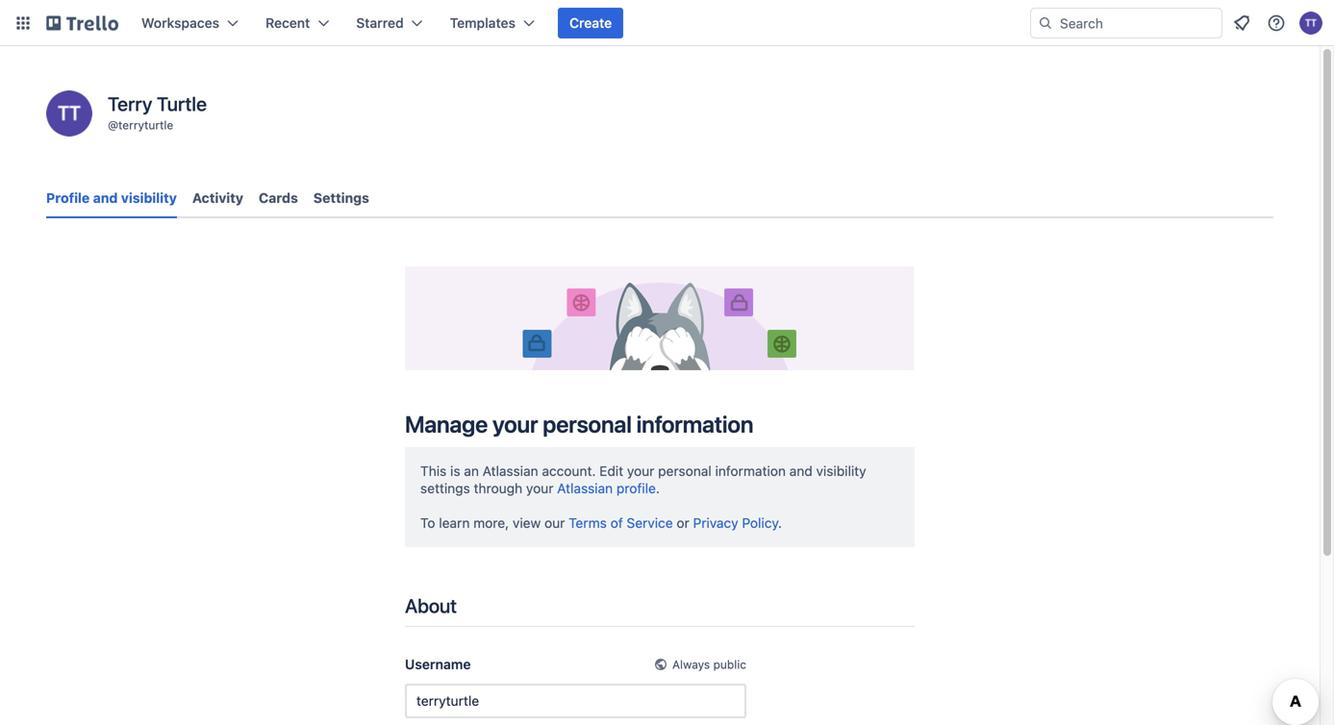 Task type: locate. For each thing, give the bounding box(es) containing it.
policy
[[742, 515, 778, 531]]

settings
[[420, 480, 470, 496]]

create button
[[558, 8, 624, 38]]

1 horizontal spatial terry turtle (terryturtle) image
[[1300, 12, 1323, 35]]

0 horizontal spatial .
[[656, 480, 660, 496]]

Username text field
[[405, 684, 747, 718]]

0 vertical spatial terry turtle (terryturtle) image
[[1300, 12, 1323, 35]]

always
[[672, 658, 710, 671]]

your up through
[[493, 411, 538, 438]]

Search field
[[1054, 9, 1222, 38]]

visibility
[[121, 190, 177, 206], [816, 463, 866, 479]]

personal
[[543, 411, 632, 438], [658, 463, 712, 479]]

terms of service link
[[569, 515, 673, 531]]

0 horizontal spatial terry turtle (terryturtle) image
[[46, 90, 92, 137]]

terryturtle
[[118, 118, 173, 132]]

1 vertical spatial atlassian
[[557, 480, 613, 496]]

and
[[93, 190, 118, 206], [790, 463, 813, 479]]

0 vertical spatial personal
[[543, 411, 632, 438]]

recent button
[[254, 8, 341, 38]]

. up the "service"
[[656, 480, 660, 496]]

0 vertical spatial your
[[493, 411, 538, 438]]

personal up or
[[658, 463, 712, 479]]

search image
[[1038, 15, 1054, 31]]

1 vertical spatial personal
[[658, 463, 712, 479]]

profile and visibility link
[[46, 181, 177, 218]]

open information menu image
[[1267, 13, 1286, 33]]

username
[[405, 656, 471, 672]]

0 horizontal spatial atlassian
[[483, 463, 538, 479]]

edit
[[600, 463, 624, 479]]

our
[[545, 515, 565, 531]]

1 vertical spatial visibility
[[816, 463, 866, 479]]

terry turtle (terryturtle) image
[[1300, 12, 1323, 35], [46, 90, 92, 137]]

learn
[[439, 515, 470, 531]]

information up this is an atlassian account. edit your personal information and visibility settings through your
[[637, 411, 754, 438]]

terry turtle (terryturtle) image right open information menu image
[[1300, 12, 1323, 35]]

1 vertical spatial and
[[790, 463, 813, 479]]

0 vertical spatial .
[[656, 480, 660, 496]]

. right privacy
[[778, 515, 782, 531]]

atlassian down the account.
[[557, 480, 613, 496]]

1 horizontal spatial .
[[778, 515, 782, 531]]

atlassian inside this is an atlassian account. edit your personal information and visibility settings through your
[[483, 463, 538, 479]]

1 vertical spatial information
[[715, 463, 786, 479]]

templates
[[450, 15, 516, 31]]

privacy
[[693, 515, 739, 531]]

information up "policy"
[[715, 463, 786, 479]]

@
[[108, 118, 118, 132]]

terry turtle (terryturtle) image left @
[[46, 90, 92, 137]]

settings
[[313, 190, 369, 206]]

1 horizontal spatial personal
[[658, 463, 712, 479]]

about
[[405, 594, 457, 617]]

.
[[656, 480, 660, 496], [778, 515, 782, 531]]

manage your personal information
[[405, 411, 754, 438]]

atlassian
[[483, 463, 538, 479], [557, 480, 613, 496]]

terms
[[569, 515, 607, 531]]

1 horizontal spatial visibility
[[816, 463, 866, 479]]

turtle
[[157, 92, 207, 115]]

0 vertical spatial visibility
[[121, 190, 177, 206]]

terry
[[108, 92, 152, 115]]

and inside this is an atlassian account. edit your personal information and visibility settings through your
[[790, 463, 813, 479]]

2 vertical spatial your
[[526, 480, 554, 496]]

your
[[493, 411, 538, 438], [627, 463, 655, 479], [526, 480, 554, 496]]

1 vertical spatial .
[[778, 515, 782, 531]]

0 vertical spatial atlassian
[[483, 463, 538, 479]]

atlassian profile
[[557, 480, 656, 496]]

your down the account.
[[526, 480, 554, 496]]

account.
[[542, 463, 596, 479]]

your up profile
[[627, 463, 655, 479]]

atlassian up through
[[483, 463, 538, 479]]

0 horizontal spatial and
[[93, 190, 118, 206]]

cards link
[[259, 181, 298, 216]]

0 horizontal spatial visibility
[[121, 190, 177, 206]]

personal up the account.
[[543, 411, 632, 438]]

1 horizontal spatial and
[[790, 463, 813, 479]]

1 vertical spatial terry turtle (terryturtle) image
[[46, 90, 92, 137]]

information
[[637, 411, 754, 438], [715, 463, 786, 479]]

atlassian profile link
[[557, 480, 656, 496]]

this is an atlassian account. edit your personal information and visibility settings through your
[[420, 463, 866, 496]]



Task type: describe. For each thing, give the bounding box(es) containing it.
back to home image
[[46, 8, 118, 38]]

recent
[[266, 15, 310, 31]]

profile
[[617, 480, 656, 496]]

to
[[420, 515, 435, 531]]

through
[[474, 480, 523, 496]]

0 notifications image
[[1231, 12, 1254, 35]]

information inside this is an atlassian account. edit your personal information and visibility settings through your
[[715, 463, 786, 479]]

always public
[[672, 658, 747, 671]]

this
[[420, 463, 447, 479]]

templates button
[[438, 8, 546, 38]]

settings link
[[313, 181, 369, 216]]

0 vertical spatial information
[[637, 411, 754, 438]]

1 vertical spatial your
[[627, 463, 655, 479]]

more,
[[474, 515, 509, 531]]

of
[[611, 515, 623, 531]]

cards
[[259, 190, 298, 206]]

workspaces button
[[130, 8, 250, 38]]

an
[[464, 463, 479, 479]]

. inside . to learn more, view our
[[656, 480, 660, 496]]

. to learn more, view our
[[420, 480, 660, 531]]

0 horizontal spatial personal
[[543, 411, 632, 438]]

activity link
[[192, 181, 243, 216]]

starred button
[[345, 8, 435, 38]]

terry turtle @ terryturtle
[[108, 92, 207, 132]]

privacy policy link
[[693, 515, 778, 531]]

activity
[[192, 190, 243, 206]]

service
[[627, 515, 673, 531]]

or
[[677, 515, 690, 531]]

terry turtle (terryturtle) image inside primary element
[[1300, 12, 1323, 35]]

profile
[[46, 190, 90, 206]]

create
[[570, 15, 612, 31]]

is
[[450, 463, 460, 479]]

profile and visibility
[[46, 190, 177, 206]]

starred
[[356, 15, 404, 31]]

primary element
[[0, 0, 1334, 46]]

visibility inside this is an atlassian account. edit your personal information and visibility settings through your
[[816, 463, 866, 479]]

1 horizontal spatial atlassian
[[557, 480, 613, 496]]

terms of service or privacy policy .
[[569, 515, 782, 531]]

0 vertical spatial and
[[93, 190, 118, 206]]

view
[[513, 515, 541, 531]]

workspaces
[[141, 15, 219, 31]]

manage
[[405, 411, 488, 438]]

public
[[713, 658, 747, 671]]

personal inside this is an atlassian account. edit your personal information and visibility settings through your
[[658, 463, 712, 479]]



Task type: vqa. For each thing, say whether or not it's contained in the screenshot.
'team' at the right
no



